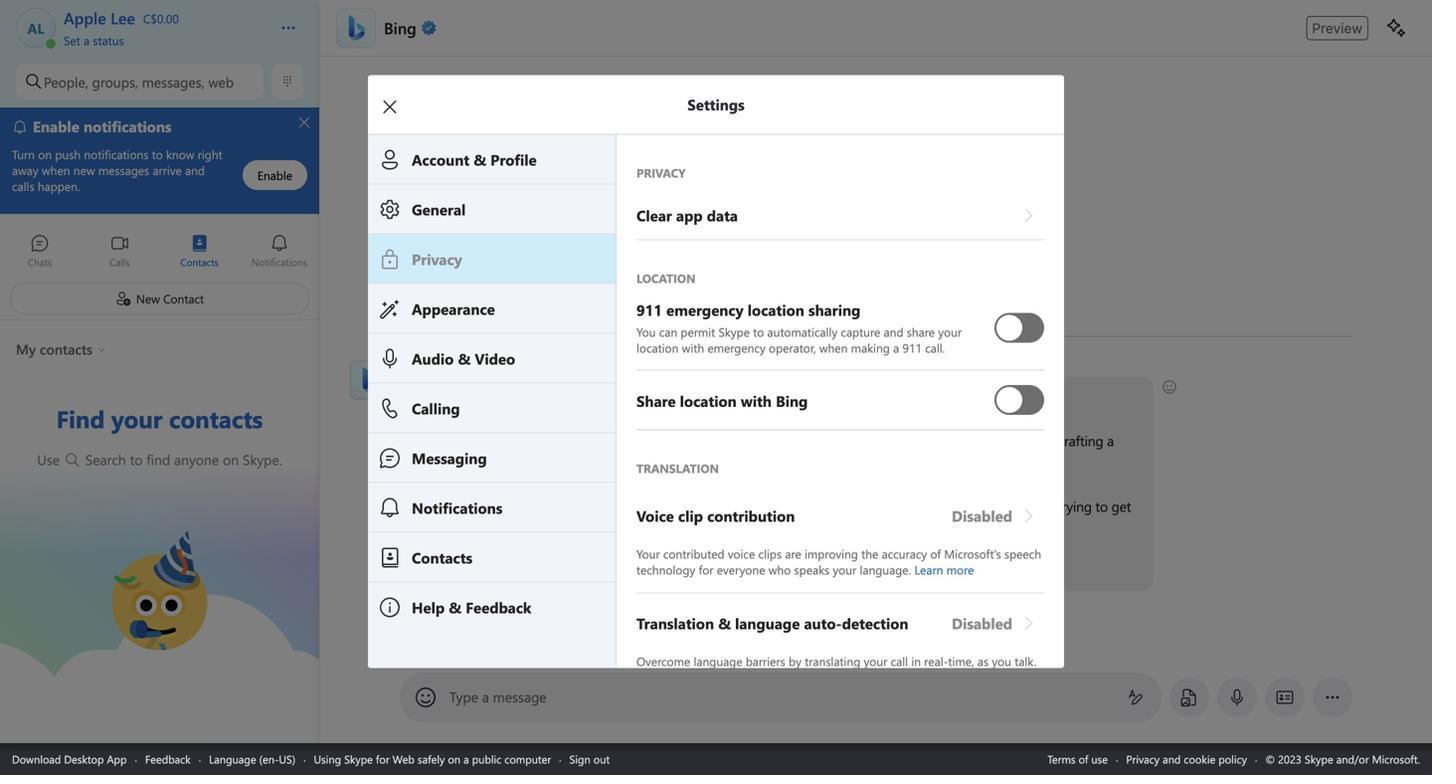 Task type: describe. For each thing, give the bounding box(es) containing it.
can inside you can permit skype to automatically capture and share your location with emergency operator, when making a 911 call.
[[659, 324, 678, 340]]

this
[[440, 388, 461, 406]]

so
[[519, 497, 533, 515]]

something
[[775, 497, 838, 515]]

hey,
[[411, 388, 436, 406]]

location
[[637, 340, 679, 356]]

sign out link
[[570, 752, 610, 767]]

0 vertical spatial on
[[223, 450, 239, 469]]

don't
[[881, 497, 913, 515]]

just inside ask me any type of question, like finding vegan restaurants in cambridge, itinerary for your trip to europe or drafting a story for curious kids. in groups, remember to mention me with @bing. i'm an ai preview, so i'm still learning. sometimes i might say something weird. don't get mad at me, i'm just trying to get better! if you want to start over, type
[[1032, 497, 1054, 515]]

of inside ask me any type of question, like finding vegan restaurants in cambridge, itinerary for your trip to europe or drafting a story for curious kids. in groups, remember to mention me with @bing. i'm an ai preview, so i'm still learning. sometimes i might say something weird. don't get mad at me, i'm just trying to get better! if you want to start over, type
[[513, 431, 525, 450]]

download desktop app link
[[12, 752, 127, 767]]

privacy and cookie policy
[[1127, 752, 1248, 767]]

sign
[[570, 752, 591, 767]]

improving
[[805, 546, 858, 562]]

automatically
[[768, 324, 838, 340]]

bing,
[[400, 359, 426, 375]]

sometimes
[[636, 497, 703, 515]]

permit
[[681, 324, 716, 340]]

who
[[769, 562, 791, 578]]

to right trip
[[979, 431, 991, 450]]

set a status
[[64, 32, 124, 48]]

!
[[505, 388, 509, 406]]

using skype for web safely on a public computer
[[314, 752, 551, 767]]

party
[[100, 531, 136, 552]]

your contributed voice clips are improving the accuracy of microsoft's speech technology for everyone who speaks your language.
[[637, 546, 1045, 578]]

if
[[411, 563, 419, 581]]

in
[[541, 453, 553, 472]]

use
[[37, 450, 64, 469]]

start
[[496, 563, 523, 581]]

joke
[[638, 635, 660, 651]]

language (en-us) link
[[209, 752, 296, 767]]

voice
[[728, 546, 755, 562]]

to inside you can permit skype to automatically capture and share your location with emergency operator, when making a 911 call.
[[753, 324, 764, 340]]

1 i'm from the left
[[411, 497, 429, 515]]

call.
[[925, 340, 945, 356]]

itinerary
[[851, 431, 900, 450]]

groups, inside ask me any type of question, like finding vegan restaurants in cambridge, itinerary for your trip to europe or drafting a story for curious kids. in groups, remember to mention me with @bing. i'm an ai preview, so i'm still learning. sometimes i might say something weird. don't get mad at me, i'm just trying to get better! if you want to start over, type
[[556, 453, 601, 472]]

drafting
[[1057, 431, 1104, 450]]

report
[[901, 563, 938, 581]]

mad
[[940, 497, 967, 515]]

(en-
[[259, 752, 279, 767]]

type
[[450, 687, 478, 706]]

making
[[851, 340, 890, 356]]

type a message
[[450, 687, 547, 706]]

web
[[208, 72, 234, 91]]

1 vertical spatial can
[[543, 388, 564, 406]]

or
[[1040, 431, 1053, 450]]

out
[[594, 752, 610, 767]]

weird.
[[842, 497, 877, 515]]

computer
[[505, 752, 551, 767]]

question,
[[528, 431, 583, 450]]

a left joke
[[629, 635, 635, 651]]

people, groups, messages, web
[[44, 72, 234, 91]]

2 want from the left
[[716, 563, 744, 581]]

use
[[1092, 752, 1108, 767]]

remember
[[605, 453, 666, 472]]

Share location with Bing checkbox
[[995, 377, 1045, 423]]

app
[[107, 752, 127, 767]]

skype inside you can permit skype to automatically capture and share your location with emergency operator, when making a 911 call.
[[719, 324, 750, 340]]

tell
[[589, 635, 606, 651]]

0 vertical spatial bing
[[384, 17, 417, 38]]

me,
[[985, 497, 1007, 515]]

message
[[493, 687, 547, 706]]

your inside your contributed voice clips are improving the accuracy of microsoft's speech technology for everyone who speaks your language.
[[833, 562, 857, 578]]

(openhands)
[[1008, 561, 1082, 580]]

to down vegan
[[670, 453, 682, 472]]

emergency
[[708, 340, 766, 356]]

your inside ask me any type of question, like finding vegan restaurants in cambridge, itinerary for your trip to europe or drafting a story for curious kids. in groups, remember to mention me with @bing. i'm an ai preview, so i'm still learning. sometimes i might say something weird. don't get mad at me, i'm just trying to get better! if you want to start over, type
[[924, 431, 951, 450]]

pm
[[454, 359, 472, 375]]

mention
[[686, 453, 736, 472]]

europe
[[995, 431, 1037, 450]]

newtopic . and if you want to give me feedback, just report a concern.
[[588, 563, 1006, 581]]

capture
[[841, 324, 881, 340]]

more
[[947, 562, 974, 578]]

a inside you can permit skype to automatically capture and share your location with emergency operator, when making a 911 call.
[[894, 340, 900, 356]]

for right itinerary
[[904, 431, 921, 450]]

policy
[[1219, 752, 1248, 767]]

status
[[93, 32, 124, 48]]

say
[[752, 497, 771, 515]]

is
[[465, 388, 474, 406]]

@bing.
[[791, 453, 834, 472]]

find
[[146, 450, 170, 469]]

i inside ask me any type of question, like finding vegan restaurants in cambridge, itinerary for your trip to europe or drafting a story for curious kids. in groups, remember to mention me with @bing. i'm an ai preview, so i'm still learning. sometimes i might say something weird. don't get mad at me, i'm just trying to get better! if you want to start over, type
[[706, 497, 710, 515]]

learn more link
[[915, 562, 974, 578]]

privacy dialog
[[368, 75, 1094, 775]]

set
[[64, 32, 80, 48]]

kids.
[[511, 453, 538, 472]]

contributed
[[663, 546, 725, 562]]

0 vertical spatial i
[[568, 388, 571, 406]]

.
[[644, 563, 647, 581]]

speech
[[1005, 546, 1042, 562]]

1 horizontal spatial you
[[605, 388, 627, 406]]

your
[[637, 546, 660, 562]]

story
[[411, 453, 441, 472]]

want inside ask me any type of question, like finding vegan restaurants in cambridge, itinerary for your trip to europe or drafting a story for curious kids. in groups, remember to mention me with @bing. i'm an ai preview, so i'm still learning. sometimes i might say something weird. don't get mad at me, i'm just trying to get better! if you want to start over, type
[[448, 563, 477, 581]]

2 i'm from the left
[[536, 497, 554, 515]]

download
[[12, 752, 61, 767]]

concern.
[[952, 563, 1002, 581]]

your inside you can permit skype to automatically capture and share your location with emergency operator, when making a 911 call.
[[939, 324, 962, 340]]

to left the find
[[130, 450, 143, 469]]



Task type: vqa. For each thing, say whether or not it's contained in the screenshot.
I'm
yes



Task type: locate. For each thing, give the bounding box(es) containing it.
technology
[[637, 562, 696, 578]]

1 horizontal spatial get
[[1112, 497, 1132, 515]]

set a status button
[[64, 28, 261, 48]]

your left the
[[833, 562, 857, 578]]

public
[[472, 752, 502, 767]]

0 horizontal spatial want
[[448, 563, 477, 581]]

Type a message text field
[[450, 687, 1112, 708]]

groups, down like
[[556, 453, 601, 472]]

of up the report
[[931, 546, 941, 562]]

911 emergency location sharing, You can permit Skype to automatically capture and share your location with emergency operator, when making a 911 call. checkbox
[[995, 305, 1045, 351]]

1 vertical spatial just
[[876, 563, 897, 581]]

and left cookie
[[1163, 752, 1181, 767]]

you
[[605, 388, 627, 406], [422, 563, 444, 581], [690, 563, 712, 581]]

2 vertical spatial of
[[1079, 752, 1089, 767]]

1 want from the left
[[448, 563, 477, 581]]

groups,
[[92, 72, 138, 91], [556, 453, 601, 472]]

preview,
[[467, 497, 515, 515]]

of
[[513, 431, 525, 450], [931, 546, 941, 562], [1079, 752, 1089, 767]]

1 vertical spatial of
[[931, 546, 941, 562]]

0 vertical spatial just
[[1032, 497, 1054, 515]]

0 horizontal spatial you
[[422, 563, 444, 581]]

feedback,
[[815, 563, 872, 581]]

type up curious
[[483, 431, 509, 450]]

speaks
[[794, 562, 830, 578]]

skype.
[[243, 450, 282, 469]]

0 vertical spatial and
[[884, 324, 904, 340]]

on right safely
[[448, 752, 461, 767]]

a left 911
[[894, 340, 900, 356]]

1 get from the left
[[917, 497, 936, 515]]

1 horizontal spatial i'm
[[536, 497, 554, 515]]

trying
[[1057, 497, 1092, 515]]

1 horizontal spatial with
[[762, 453, 787, 472]]

2 horizontal spatial i'm
[[1011, 497, 1029, 515]]

me down the are
[[792, 563, 811, 581]]

if
[[679, 563, 686, 581]]

skype right permit
[[719, 324, 750, 340]]

like
[[586, 431, 606, 450]]

1 vertical spatial bing
[[477, 388, 505, 406]]

operator,
[[769, 340, 816, 356]]

ask me any type of question, like finding vegan restaurants in cambridge, itinerary for your trip to europe or drafting a story for curious kids. in groups, remember to mention me with @bing. i'm an ai preview, so i'm still learning. sometimes i might say something weird. don't get mad at me, i'm just trying to get better! if you want to start over, type
[[411, 431, 1135, 581]]

0 horizontal spatial just
[[876, 563, 897, 581]]

get left mad
[[917, 497, 936, 515]]

feedback
[[145, 752, 191, 767]]

get
[[917, 497, 936, 515], [1112, 497, 1132, 515]]

0 horizontal spatial of
[[513, 431, 525, 450]]

language (en-us)
[[209, 752, 296, 767]]

0 horizontal spatial i'm
[[411, 497, 429, 515]]

a inside ask me any type of question, like finding vegan restaurants in cambridge, itinerary for your trip to europe or drafting a story for curious kids. in groups, remember to mention me with @bing. i'm an ai preview, so i'm still learning. sometimes i might say something weird. don't get mad at me, i'm just trying to get better! if you want to start over, type
[[1108, 431, 1114, 450]]

of up kids.
[[513, 431, 525, 450]]

1 horizontal spatial on
[[448, 752, 461, 767]]

0 horizontal spatial get
[[917, 497, 936, 515]]

0 horizontal spatial can
[[543, 388, 564, 406]]

you inside ask me any type of question, like finding vegan restaurants in cambridge, itinerary for your trip to europe or drafting a story for curious kids. in groups, remember to mention me with @bing. i'm an ai preview, so i'm still learning. sometimes i might say something weird. don't get mad at me, i'm just trying to get better! if you want to start over, type
[[422, 563, 444, 581]]

the
[[862, 546, 879, 562]]

0 horizontal spatial on
[[223, 450, 239, 469]]

1 horizontal spatial can
[[659, 324, 678, 340]]

i
[[568, 388, 571, 406], [706, 497, 710, 515]]

an
[[433, 497, 447, 515]]

i'm
[[411, 497, 429, 515], [536, 497, 554, 515], [1011, 497, 1029, 515]]

finding
[[610, 431, 652, 450]]

2 vertical spatial your
[[833, 562, 857, 578]]

to left operator,
[[753, 324, 764, 340]]

using
[[314, 752, 341, 767]]

your
[[939, 324, 962, 340], [924, 431, 951, 450], [833, 562, 857, 578]]

type
[[483, 431, 509, 450], [558, 563, 584, 581]]

a right drafting on the bottom right of page
[[1108, 431, 1114, 450]]

share
[[907, 324, 935, 340]]

to down voice
[[748, 563, 760, 581]]

1 vertical spatial i
[[706, 497, 710, 515]]

microsoft's
[[944, 546, 1002, 562]]

me right the tell
[[609, 635, 626, 651]]

privacy
[[1127, 752, 1160, 767]]

in
[[765, 431, 775, 450]]

2 horizontal spatial of
[[1079, 752, 1089, 767]]

want down voice
[[716, 563, 744, 581]]

trip
[[955, 431, 975, 450]]

me down restaurants
[[740, 453, 759, 472]]

0 vertical spatial groups,
[[92, 72, 138, 91]]

type right over, at the left of page
[[558, 563, 584, 581]]

a left the public
[[464, 752, 469, 767]]

newtopic
[[588, 563, 644, 581]]

over,
[[527, 563, 555, 581]]

cambridge,
[[779, 431, 848, 450]]

groups, inside button
[[92, 72, 138, 91]]

for right if
[[699, 562, 714, 578]]

and left share
[[884, 324, 904, 340]]

just down the
[[876, 563, 897, 581]]

me inside tell me a joke button
[[609, 635, 626, 651]]

search to find anyone on skype.
[[82, 450, 282, 469]]

0 horizontal spatial and
[[884, 324, 904, 340]]

better!
[[411, 519, 450, 537]]

tab list
[[0, 225, 319, 280]]

and inside you can permit skype to automatically capture and share your location with emergency operator, when making a 911 call.
[[884, 324, 904, 340]]

for inside your contributed voice clips are improving the accuracy of microsoft's speech technology for everyone who speaks your language.
[[699, 562, 714, 578]]

just left 'trying'
[[1032, 497, 1054, 515]]

a right the report
[[941, 563, 948, 581]]

ask
[[411, 431, 432, 450]]

terms of use link
[[1048, 752, 1108, 767]]

on
[[223, 450, 239, 469], [448, 752, 461, 767]]

search
[[85, 450, 126, 469]]

0 vertical spatial with
[[682, 340, 705, 356]]

can right how
[[543, 388, 564, 406]]

1 horizontal spatial and
[[1163, 752, 1181, 767]]

of left use
[[1079, 752, 1089, 767]]

bing
[[384, 17, 417, 38], [477, 388, 505, 406]]

are
[[785, 546, 802, 562]]

0 horizontal spatial skype
[[344, 752, 373, 767]]

1 vertical spatial with
[[762, 453, 787, 472]]

people,
[[44, 72, 88, 91]]

me
[[436, 431, 455, 450], [740, 453, 759, 472], [792, 563, 811, 581], [609, 635, 626, 651]]

ai
[[451, 497, 463, 515]]

skype right using in the left of the page
[[344, 752, 373, 767]]

for right story
[[444, 453, 461, 472]]

tell me a joke button
[[576, 627, 672, 659]]

desktop
[[64, 752, 104, 767]]

2 get from the left
[[1112, 497, 1132, 515]]

learn more
[[915, 562, 974, 578]]

language.
[[860, 562, 911, 578]]

a right set
[[84, 32, 90, 48]]

messages,
[[142, 72, 205, 91]]

to left start
[[480, 563, 493, 581]]

0 vertical spatial type
[[483, 431, 509, 450]]

bing, 4:23 pm
[[400, 359, 472, 375]]

with down in
[[762, 453, 787, 472]]

1 horizontal spatial bing
[[477, 388, 505, 406]]

1 vertical spatial type
[[558, 563, 584, 581]]

1 horizontal spatial of
[[931, 546, 941, 562]]

3 i'm from the left
[[1011, 497, 1029, 515]]

skype
[[719, 324, 750, 340], [344, 752, 373, 767]]

me left any
[[436, 431, 455, 450]]

i'm right me,
[[1011, 497, 1029, 515]]

0 vertical spatial skype
[[719, 324, 750, 340]]

help
[[575, 388, 601, 406]]

1 vertical spatial skype
[[344, 752, 373, 767]]

0 horizontal spatial i
[[568, 388, 571, 406]]

1 horizontal spatial type
[[558, 563, 584, 581]]

your right share
[[939, 324, 962, 340]]

1 horizontal spatial i
[[706, 497, 710, 515]]

0 horizontal spatial bing
[[384, 17, 417, 38]]

0 vertical spatial can
[[659, 324, 678, 340]]

with right location
[[682, 340, 705, 356]]

to right 'trying'
[[1096, 497, 1108, 515]]

anyone
[[174, 450, 219, 469]]

you
[[637, 324, 656, 340]]

can
[[659, 324, 678, 340], [543, 388, 564, 406]]

sign out
[[570, 752, 610, 767]]

1 horizontal spatial just
[[1032, 497, 1054, 515]]

get right 'trying'
[[1112, 497, 1132, 515]]

for left web
[[376, 752, 390, 767]]

with
[[682, 340, 705, 356], [762, 453, 787, 472]]

(smileeyes)
[[675, 386, 741, 404]]

on left skype.
[[223, 450, 239, 469]]

a right type
[[482, 687, 489, 706]]

1 horizontal spatial groups,
[[556, 453, 601, 472]]

i left might
[[706, 497, 710, 515]]

terms
[[1048, 752, 1076, 767]]

terms of use
[[1048, 752, 1108, 767]]

0 horizontal spatial groups,
[[92, 72, 138, 91]]

4:23
[[429, 359, 451, 375]]

people, groups, messages, web button
[[16, 64, 264, 99]]

1 horizontal spatial skype
[[719, 324, 750, 340]]

of inside your contributed voice clips are improving the accuracy of microsoft's speech technology for everyone who speaks your language.
[[931, 546, 941, 562]]

1 vertical spatial your
[[924, 431, 951, 450]]

i'm left 'an'
[[411, 497, 429, 515]]

restaurants
[[695, 431, 761, 450]]

want left start
[[448, 563, 477, 581]]

with inside you can permit skype to automatically capture and share your location with emergency operator, when making a 911 call.
[[682, 340, 705, 356]]

using skype for web safely on a public computer link
[[314, 752, 551, 767]]

might
[[713, 497, 748, 515]]

i left help
[[568, 388, 571, 406]]

curious
[[465, 453, 508, 472]]

i'm right so
[[536, 497, 554, 515]]

can right you on the top of the page
[[659, 324, 678, 340]]

groups, down status
[[92, 72, 138, 91]]

with inside ask me any type of question, like finding vegan restaurants in cambridge, itinerary for your trip to europe or drafting a story for curious kids. in groups, remember to mention me with @bing. i'm an ai preview, so i'm still learning. sometimes i might say something weird. don't get mad at me, i'm just trying to get better! if you want to start over, type
[[762, 453, 787, 472]]

your left trip
[[924, 431, 951, 450]]

want
[[448, 563, 477, 581], [716, 563, 744, 581]]

1 vertical spatial and
[[1163, 752, 1181, 767]]

1 vertical spatial on
[[448, 752, 461, 767]]

still
[[558, 497, 578, 515]]

1 horizontal spatial want
[[716, 563, 744, 581]]

1 vertical spatial groups,
[[556, 453, 601, 472]]

when
[[820, 340, 848, 356]]

2 horizontal spatial you
[[690, 563, 712, 581]]

0 horizontal spatial type
[[483, 431, 509, 450]]

0 vertical spatial of
[[513, 431, 525, 450]]

0 horizontal spatial with
[[682, 340, 705, 356]]

you can permit skype to automatically capture and share your location with emergency operator, when making a 911 call.
[[637, 324, 965, 356]]

911
[[903, 340, 922, 356]]

0 vertical spatial your
[[939, 324, 962, 340]]



